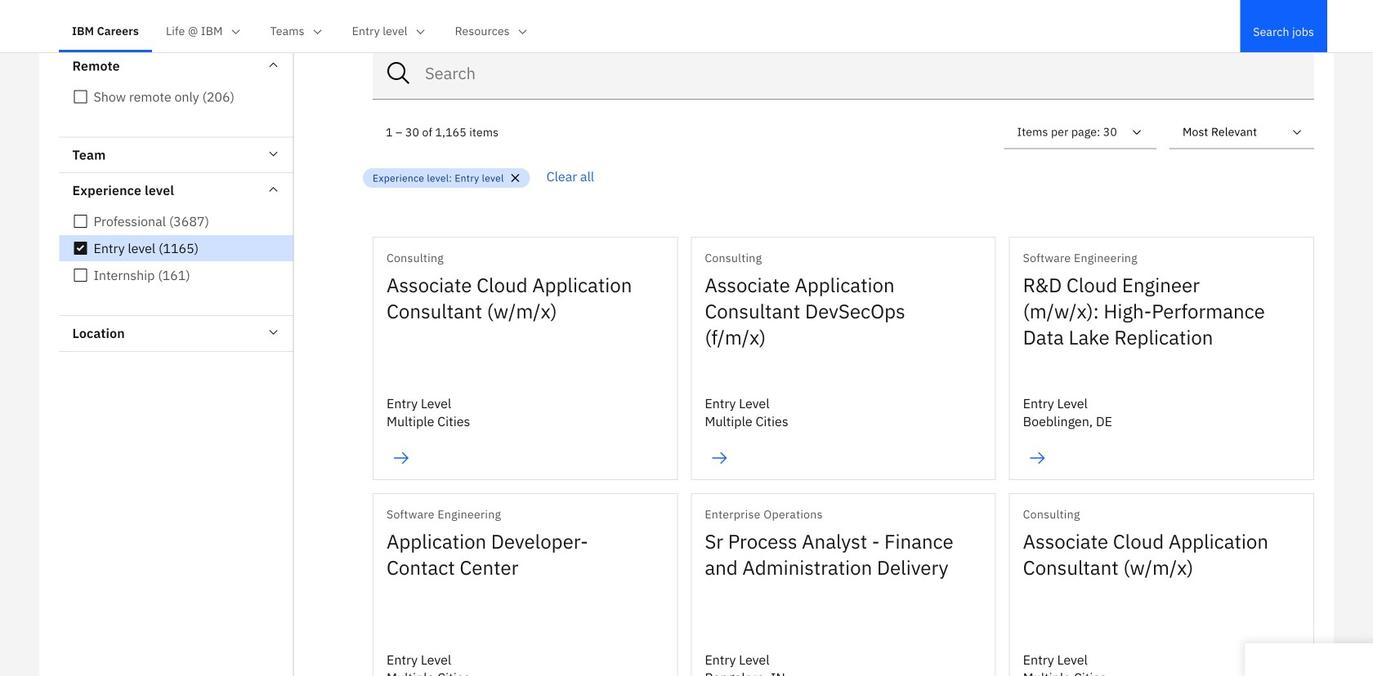 Task type: describe. For each thing, give the bounding box(es) containing it.
open cookie preferences modal section
[[1245, 644, 1373, 677]]



Task type: vqa. For each thing, say whether or not it's contained in the screenshot.
Let's talk ELEMENT
no



